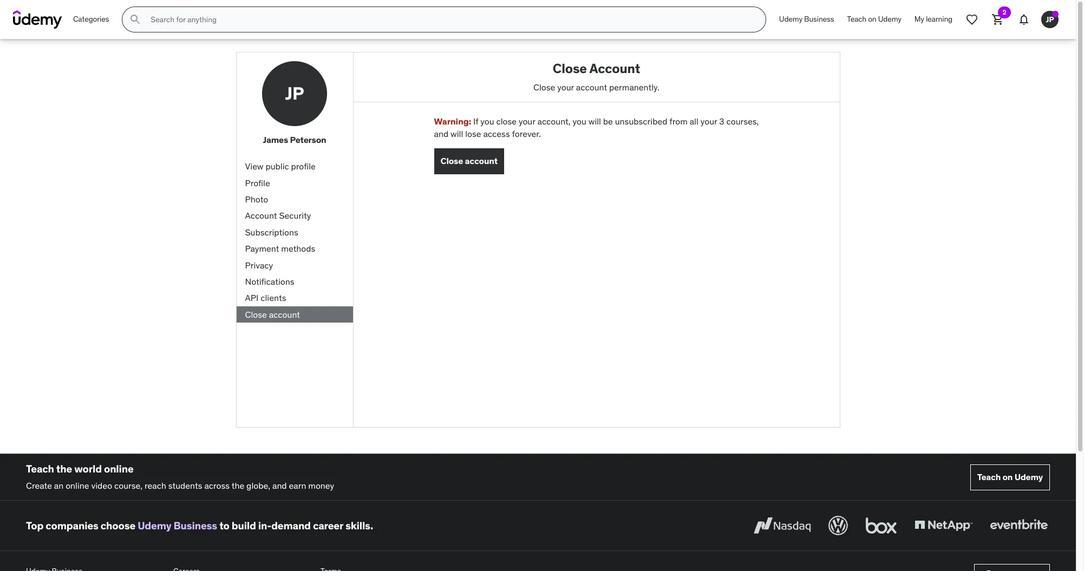 Task type: vqa. For each thing, say whether or not it's contained in the screenshot.
View
yes



Task type: locate. For each thing, give the bounding box(es) containing it.
your
[[557, 82, 574, 92], [519, 116, 535, 127], [701, 116, 717, 127]]

1 horizontal spatial online
[[104, 463, 134, 476]]

wishlist image
[[966, 13, 979, 26]]

skills.
[[345, 519, 373, 532]]

udemy business link
[[773, 6, 841, 32], [138, 519, 217, 532]]

1 vertical spatial close account
[[245, 309, 300, 320]]

subscriptions
[[245, 227, 298, 238]]

across
[[204, 480, 230, 491]]

api clients
[[245, 293, 286, 303]]

1 vertical spatial and
[[272, 480, 287, 491]]

2 horizontal spatial account
[[576, 82, 607, 92]]

0 horizontal spatial account
[[269, 309, 300, 320]]

1 horizontal spatial and
[[434, 128, 448, 139]]

my learning
[[914, 14, 953, 24]]

teach on udemy link up eventbrite image
[[970, 465, 1050, 490]]

be
[[603, 116, 613, 127]]

jp up 'james peterson'
[[285, 82, 304, 104]]

0 horizontal spatial will
[[451, 128, 463, 139]]

1 vertical spatial business
[[174, 519, 217, 532]]

your up account, in the top of the page
[[557, 82, 574, 92]]

you right "if"
[[480, 116, 494, 127]]

0 horizontal spatial your
[[519, 116, 535, 127]]

view
[[245, 161, 263, 172]]

udemy
[[779, 14, 802, 24], [878, 14, 902, 24], [1015, 472, 1043, 483], [138, 519, 171, 532]]

jp
[[1046, 14, 1054, 24], [285, 82, 304, 104]]

0 vertical spatial will
[[588, 116, 601, 127]]

my learning link
[[908, 6, 959, 32]]

0 vertical spatial udemy business link
[[773, 6, 841, 32]]

earn
[[289, 480, 306, 491]]

course,
[[114, 480, 142, 491]]

1 horizontal spatial you
[[573, 116, 586, 127]]

1 horizontal spatial teach
[[847, 14, 866, 24]]

teach inside teach the world online create an online video course, reach students across the globe, and earn money
[[26, 463, 54, 476]]

choose
[[101, 519, 135, 532]]

0 horizontal spatial the
[[56, 463, 72, 476]]

1 horizontal spatial teach on udemy
[[977, 472, 1043, 483]]

close account
[[441, 156, 498, 166], [245, 309, 300, 320]]

and down warning:
[[434, 128, 448, 139]]

and inside if you close your account, you will be unsubscribed from all your 3 courses, and will lose access forever.
[[434, 128, 448, 139]]

teach on udemy
[[847, 14, 902, 24], [977, 472, 1043, 483]]

your for you
[[519, 116, 535, 127]]

1 horizontal spatial on
[[1003, 472, 1013, 483]]

0 vertical spatial on
[[868, 14, 876, 24]]

teach on udemy left the my
[[847, 14, 902, 24]]

1 vertical spatial account
[[465, 156, 498, 166]]

1 horizontal spatial account
[[589, 60, 640, 77]]

students
[[168, 480, 202, 491]]

account inside close account close your account permanently.
[[576, 82, 607, 92]]

will left "be"
[[588, 116, 601, 127]]

peterson
[[290, 134, 326, 145]]

1 vertical spatial will
[[451, 128, 463, 139]]

0 horizontal spatial teach on udemy link
[[841, 6, 908, 32]]

account down "photo"
[[245, 210, 277, 221]]

0 vertical spatial account
[[576, 82, 607, 92]]

small image
[[983, 570, 994, 571]]

companies
[[46, 519, 98, 532]]

the
[[56, 463, 72, 476], [232, 480, 244, 491]]

lose
[[465, 128, 481, 139]]

eventbrite image
[[988, 514, 1050, 538]]

online right an
[[66, 480, 89, 491]]

on up eventbrite image
[[1003, 472, 1013, 483]]

1 vertical spatial the
[[232, 480, 244, 491]]

account inside close account close your account permanently.
[[589, 60, 640, 77]]

1 vertical spatial teach on udemy link
[[970, 465, 1050, 490]]

close
[[553, 60, 587, 77], [533, 82, 555, 92], [441, 156, 463, 166], [245, 309, 267, 320]]

account
[[589, 60, 640, 77], [245, 210, 277, 221]]

box image
[[863, 514, 899, 538]]

2 link
[[985, 6, 1011, 32]]

security
[[279, 210, 311, 221]]

payment methods link
[[236, 241, 353, 257]]

will
[[588, 116, 601, 127], [451, 128, 463, 139]]

if you close your account, you will be unsubscribed from all your 3 courses, and will lose access forever.
[[434, 116, 759, 139]]

build
[[232, 519, 256, 532]]

will down warning:
[[451, 128, 463, 139]]

business inside udemy business link
[[804, 14, 834, 24]]

demand
[[271, 519, 311, 532]]

0 horizontal spatial business
[[174, 519, 217, 532]]

account up "be"
[[576, 82, 607, 92]]

1 vertical spatial jp
[[285, 82, 304, 104]]

reach
[[145, 480, 166, 491]]

your up forever.
[[519, 116, 535, 127]]

0 horizontal spatial account
[[245, 210, 277, 221]]

from
[[669, 116, 688, 127]]

close account close your account permanently.
[[533, 60, 660, 92]]

and left earn at the left of the page
[[272, 480, 287, 491]]

your inside close account close your account permanently.
[[557, 82, 574, 92]]

0 horizontal spatial and
[[272, 480, 287, 491]]

online
[[104, 463, 134, 476], [66, 480, 89, 491]]

you right account, in the top of the page
[[573, 116, 586, 127]]

you
[[480, 116, 494, 127], [573, 116, 586, 127]]

categories button
[[67, 6, 116, 32]]

on left the my
[[868, 14, 876, 24]]

world
[[74, 463, 102, 476]]

1 horizontal spatial business
[[804, 14, 834, 24]]

business
[[804, 14, 834, 24], [174, 519, 217, 532]]

Search for anything text field
[[149, 10, 753, 29]]

globe,
[[246, 480, 270, 491]]

close account down 'lose'
[[441, 156, 498, 166]]

notifications image
[[1018, 13, 1031, 26]]

account down api clients link
[[269, 309, 300, 320]]

close account inside 'button'
[[441, 156, 498, 166]]

categories
[[73, 14, 109, 24]]

teach on udemy up eventbrite image
[[977, 472, 1043, 483]]

jp link
[[1037, 6, 1063, 32]]

online up course,
[[104, 463, 134, 476]]

view public profile
[[245, 161, 316, 172]]

0 vertical spatial business
[[804, 14, 834, 24]]

0 horizontal spatial teach on udemy
[[847, 14, 902, 24]]

close account down clients
[[245, 309, 300, 320]]

photo link
[[236, 191, 353, 208]]

and for your
[[434, 128, 448, 139]]

2 horizontal spatial your
[[701, 116, 717, 127]]

0 horizontal spatial close account
[[245, 309, 300, 320]]

and
[[434, 128, 448, 139], [272, 480, 287, 491]]

create
[[26, 480, 52, 491]]

warning:
[[434, 116, 471, 127]]

if
[[473, 116, 478, 127]]

1 horizontal spatial close account
[[441, 156, 498, 166]]

clients
[[261, 293, 286, 303]]

1 vertical spatial teach on udemy
[[977, 472, 1043, 483]]

netapp image
[[912, 514, 975, 538]]

photo
[[245, 194, 268, 205]]

0 vertical spatial jp
[[1046, 14, 1054, 24]]

1 horizontal spatial account
[[465, 156, 498, 166]]

0 vertical spatial close account
[[441, 156, 498, 166]]

0 vertical spatial the
[[56, 463, 72, 476]]

and inside teach the world online create an online video course, reach students across the globe, and earn money
[[272, 480, 287, 491]]

teach the world online create an online video course, reach students across the globe, and earn money
[[26, 463, 334, 491]]

0 vertical spatial and
[[434, 128, 448, 139]]

1 horizontal spatial will
[[588, 116, 601, 127]]

the left "globe,"
[[232, 480, 244, 491]]

teach on udemy link
[[841, 6, 908, 32], [970, 465, 1050, 490]]

account
[[576, 82, 607, 92], [465, 156, 498, 166], [269, 309, 300, 320]]

0 horizontal spatial teach
[[26, 463, 54, 476]]

james
[[263, 134, 288, 145]]

unsubscribed
[[615, 116, 667, 127]]

account down 'lose'
[[465, 156, 498, 166]]

close account button
[[434, 148, 504, 174]]

on
[[868, 14, 876, 24], [1003, 472, 1013, 483]]

0 horizontal spatial online
[[66, 480, 89, 491]]

1 vertical spatial udemy business link
[[138, 519, 217, 532]]

the up an
[[56, 463, 72, 476]]

top companies choose udemy business to build in-demand career skills.
[[26, 519, 373, 532]]

teach
[[847, 14, 866, 24], [26, 463, 54, 476], [977, 472, 1001, 483]]

jp right notifications icon
[[1046, 14, 1054, 24]]

1 vertical spatial online
[[66, 480, 89, 491]]

permanently.
[[609, 82, 660, 92]]

profile
[[291, 161, 316, 172]]

0 horizontal spatial you
[[480, 116, 494, 127]]

teach on udemy link left the my
[[841, 6, 908, 32]]

0 vertical spatial account
[[589, 60, 640, 77]]

1 horizontal spatial your
[[557, 82, 574, 92]]

0 horizontal spatial jp
[[285, 82, 304, 104]]

privacy link
[[236, 257, 353, 273]]

your left 3
[[701, 116, 717, 127]]

and for online
[[272, 480, 287, 491]]

account up permanently. on the top
[[589, 60, 640, 77]]



Task type: describe. For each thing, give the bounding box(es) containing it.
career
[[313, 519, 343, 532]]

money
[[308, 480, 334, 491]]

0 horizontal spatial on
[[868, 14, 876, 24]]

1 horizontal spatial jp
[[1046, 14, 1054, 24]]

privacy
[[245, 260, 273, 271]]

view public profile link
[[236, 158, 353, 175]]

udemy image
[[13, 10, 62, 29]]

account inside 'button'
[[465, 156, 498, 166]]

courses,
[[726, 116, 759, 127]]

0 horizontal spatial udemy business link
[[138, 519, 217, 532]]

2 vertical spatial account
[[269, 309, 300, 320]]

0 vertical spatial teach on udemy link
[[841, 6, 908, 32]]

account security link
[[236, 208, 353, 224]]

udemy business
[[779, 14, 834, 24]]

1 vertical spatial account
[[245, 210, 277, 221]]

james peterson
[[263, 134, 326, 145]]

you have alerts image
[[1052, 11, 1059, 17]]

learning
[[926, 14, 953, 24]]

to
[[219, 519, 229, 532]]

submit search image
[[129, 13, 142, 26]]

payment
[[245, 243, 279, 254]]

profile
[[245, 177, 270, 188]]

in-
[[258, 519, 271, 532]]

profile link
[[236, 175, 353, 191]]

api clients link
[[236, 290, 353, 306]]

top
[[26, 519, 43, 532]]

notifications link
[[236, 273, 353, 290]]

your for account
[[557, 82, 574, 92]]

all
[[690, 116, 698, 127]]

close
[[496, 116, 517, 127]]

close inside 'button'
[[441, 156, 463, 166]]

1 vertical spatial on
[[1003, 472, 1013, 483]]

video
[[91, 480, 112, 491]]

methods
[[281, 243, 315, 254]]

my
[[914, 14, 924, 24]]

public
[[266, 161, 289, 172]]

0 vertical spatial online
[[104, 463, 134, 476]]

api
[[245, 293, 259, 303]]

1 horizontal spatial the
[[232, 480, 244, 491]]

2 you from the left
[[573, 116, 586, 127]]

1 horizontal spatial udemy business link
[[773, 6, 841, 32]]

nasdaq image
[[751, 514, 813, 538]]

subscriptions link
[[236, 224, 353, 241]]

volkswagen image
[[826, 514, 850, 538]]

access
[[483, 128, 510, 139]]

notifications
[[245, 276, 294, 287]]

forever.
[[512, 128, 541, 139]]

shopping cart with 2 items image
[[992, 13, 1005, 26]]

an
[[54, 480, 64, 491]]

0 vertical spatial teach on udemy
[[847, 14, 902, 24]]

1 you from the left
[[480, 116, 494, 127]]

2
[[1003, 8, 1006, 16]]

account security
[[245, 210, 311, 221]]

1 horizontal spatial teach on udemy link
[[970, 465, 1050, 490]]

account,
[[537, 116, 571, 127]]

payment methods
[[245, 243, 315, 254]]

close account link
[[236, 306, 353, 323]]

2 horizontal spatial teach
[[977, 472, 1001, 483]]

3
[[719, 116, 724, 127]]



